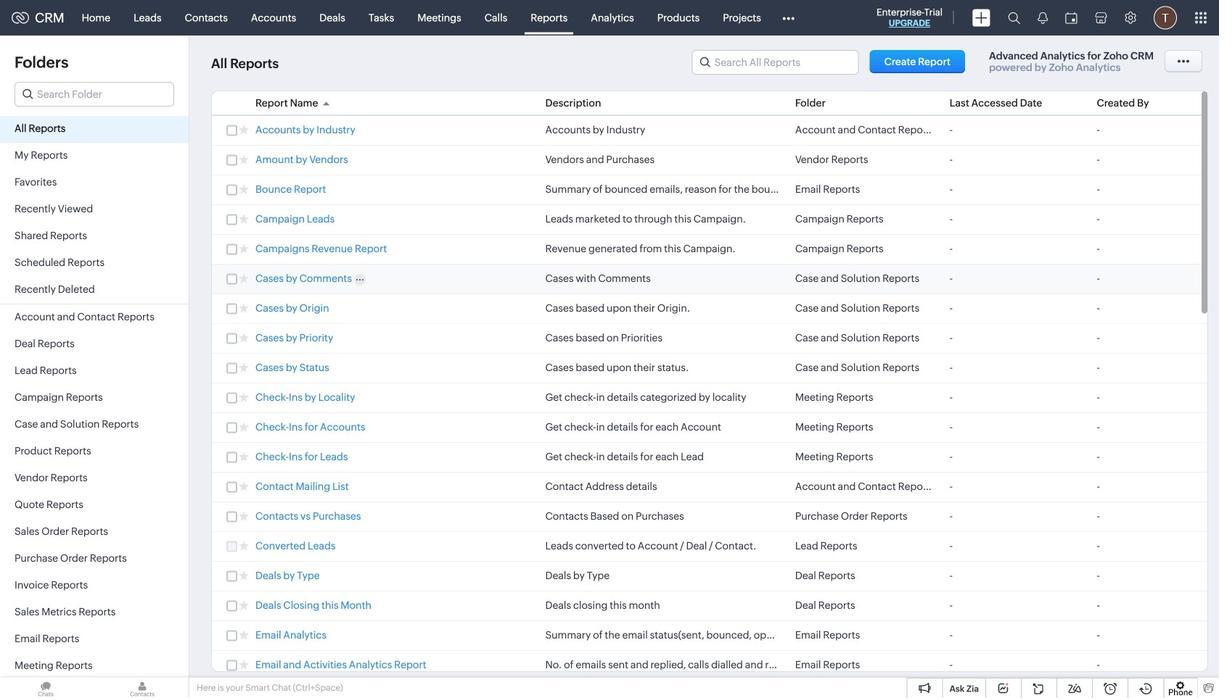 Task type: locate. For each thing, give the bounding box(es) containing it.
Search Folder text field
[[15, 83, 173, 106]]

signals image
[[1038, 12, 1048, 24]]

create menu element
[[964, 0, 999, 35]]

signals element
[[1029, 0, 1057, 36]]



Task type: vqa. For each thing, say whether or not it's contained in the screenshot.
"Profile" element
yes



Task type: describe. For each thing, give the bounding box(es) containing it.
profile element
[[1145, 0, 1186, 35]]

Other Modules field
[[773, 6, 804, 29]]

search element
[[999, 0, 1029, 36]]

Search All Reports text field
[[693, 51, 858, 74]]

calendar image
[[1065, 12, 1078, 24]]

logo image
[[12, 12, 29, 24]]

contacts image
[[97, 679, 188, 699]]

create menu image
[[973, 9, 991, 26]]

profile image
[[1154, 6, 1177, 29]]

search image
[[1008, 12, 1020, 24]]

chats image
[[0, 679, 91, 699]]



